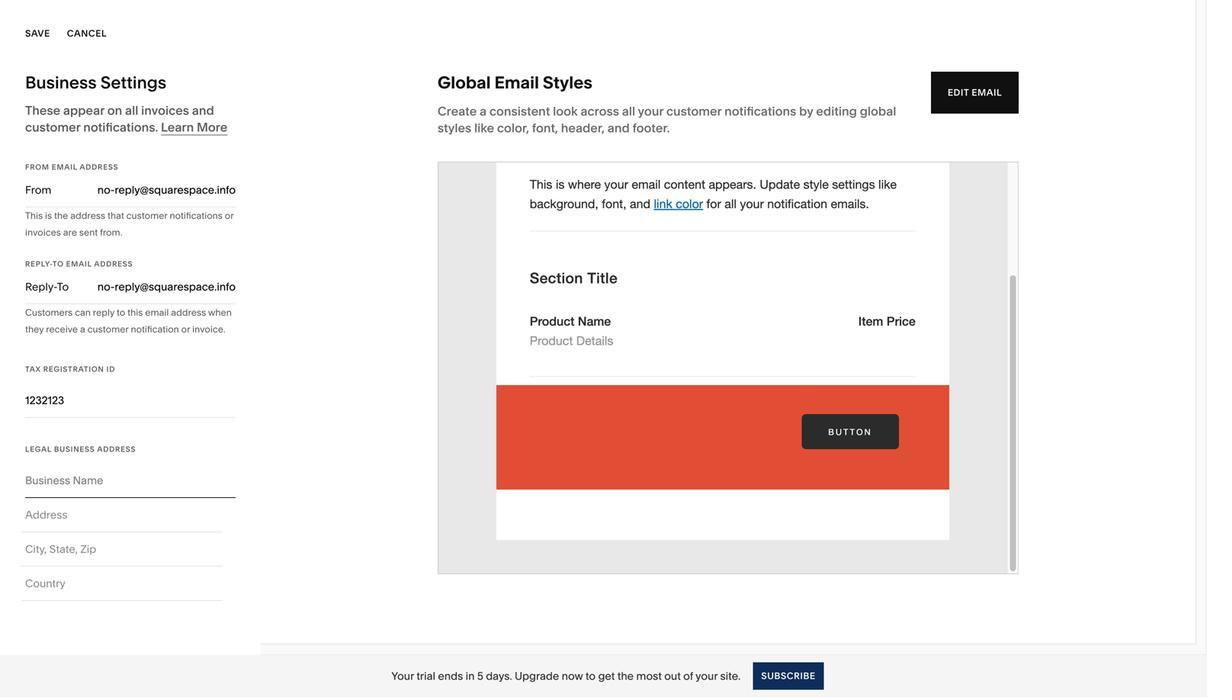 Task type: describe. For each thing, give the bounding box(es) containing it.
0 horizontal spatial to
[[53, 259, 64, 268]]

1 vertical spatial the
[[618, 670, 634, 683]]

tax registration id
[[25, 365, 115, 374]]

most
[[636, 670, 662, 683]]

subscribe
[[761, 670, 816, 681]]

is
[[45, 210, 52, 221]]

a inside customers can reply to this email address when they receive a customer notification or invoice.
[[80, 324, 85, 335]]

Business Name field
[[25, 472, 236, 489]]

global
[[438, 72, 491, 93]]

your trial ends in 5 days. upgrade now to get the most out of your site.
[[392, 670, 741, 683]]

font,
[[532, 120, 558, 135]]

reply-to email address
[[25, 259, 133, 268]]

from for from
[[25, 183, 51, 196]]

and inside these appear on all invoices and customer notifications.
[[192, 103, 214, 118]]

footer.
[[633, 120, 670, 135]]

consistent
[[489, 104, 550, 119]]

receive
[[46, 324, 78, 335]]

from email address
[[25, 162, 118, 172]]

your inside global email styles edit email create a consistent look across all your customer notifications by editing global styles like color, font, header, and footer.
[[638, 104, 664, 119]]

get
[[598, 670, 615, 683]]

reply-to
[[25, 280, 69, 293]]

legal business address
[[25, 445, 136, 454]]

these appear on all invoices and customer notifications.
[[25, 103, 214, 135]]

reply
[[93, 307, 114, 318]]

this
[[127, 307, 143, 318]]

editing
[[816, 104, 857, 119]]

this is the address that customer notifications or invoices are sent from.
[[25, 210, 234, 238]]

reply- for to
[[25, 259, 53, 268]]

0 vertical spatial business
[[25, 72, 97, 93]]

this
[[25, 210, 43, 221]]

email up "consistent"
[[495, 72, 539, 93]]

email up to
[[66, 259, 92, 268]]

settings
[[101, 72, 166, 93]]

learn
[[161, 120, 194, 135]]

from.
[[100, 227, 122, 238]]

on
[[107, 103, 122, 118]]

notifications inside global email styles edit email create a consistent look across all your customer notifications by editing global styles like color, font, header, and footer.
[[725, 104, 796, 119]]

that
[[108, 210, 124, 221]]

address for email
[[80, 162, 118, 172]]

create
[[438, 104, 477, 119]]

legal
[[25, 445, 52, 454]]

or inside "this is the address that customer notifications or invoices are sent from."
[[225, 210, 234, 221]]

address inside "this is the address that customer notifications or invoices are sent from."
[[70, 210, 105, 221]]

ends
[[438, 670, 463, 683]]

are
[[63, 227, 77, 238]]

and inside global email styles edit email create a consistent look across all your customer notifications by editing global styles like color, font, header, and footer.
[[608, 120, 630, 135]]

5
[[477, 670, 483, 683]]

1 vertical spatial your
[[696, 670, 718, 683]]

cancel
[[67, 28, 107, 39]]

customers
[[25, 307, 73, 318]]

trial
[[417, 670, 435, 683]]

sent
[[79, 227, 98, 238]]

your
[[392, 670, 414, 683]]

styles
[[543, 72, 593, 93]]

look
[[553, 104, 578, 119]]

customers can reply to this email address when they receive a customer notification or invoice.
[[25, 307, 232, 335]]

all inside global email styles edit email create a consistent look across all your customer notifications by editing global styles like color, font, header, and footer.
[[622, 104, 635, 119]]

1 vertical spatial address
[[94, 259, 133, 268]]

email up is
[[52, 162, 78, 172]]

business settings
[[25, 72, 166, 93]]

appear
[[63, 103, 104, 118]]

like
[[474, 120, 494, 135]]



Task type: vqa. For each thing, say whether or not it's contained in the screenshot.
the rightmost to
yes



Task type: locate. For each thing, give the bounding box(es) containing it.
all inside these appear on all invoices and customer notifications.
[[125, 103, 138, 118]]

edit email button
[[931, 72, 1019, 114]]

Country text field
[[25, 567, 219, 600]]

customer inside "this is the address that customer notifications or invoices are sent from."
[[126, 210, 167, 221]]

tax
[[25, 365, 41, 374]]

notifications.
[[83, 120, 158, 135]]

reply- up reply-to
[[25, 259, 53, 268]]

all
[[125, 103, 138, 118], [622, 104, 635, 119]]

can
[[75, 307, 91, 318]]

2 vertical spatial to
[[586, 670, 596, 683]]

customer down reply
[[87, 324, 129, 335]]

no-reply@squarespace.info email field for from
[[60, 182, 236, 198]]

no-reply@squarespace.info email field
[[60, 182, 236, 198], [77, 278, 236, 295]]

0 vertical spatial address
[[80, 162, 118, 172]]

0 vertical spatial invoices
[[141, 103, 189, 118]]

2 horizontal spatial to
[[586, 670, 596, 683]]

address up invoice.
[[171, 307, 206, 318]]

1 reply- from the top
[[25, 259, 53, 268]]

0 horizontal spatial all
[[125, 103, 138, 118]]

0 vertical spatial or
[[225, 210, 234, 221]]

upgrade
[[515, 670, 559, 683]]

1 horizontal spatial and
[[608, 120, 630, 135]]

invoice.
[[192, 324, 225, 335]]

1 vertical spatial reply-
[[25, 280, 57, 293]]

email
[[495, 72, 539, 93], [972, 87, 1002, 98], [52, 162, 78, 172], [66, 259, 92, 268]]

registration
[[43, 365, 104, 374]]

when
[[208, 307, 232, 318]]

global email styles edit email create a consistent look across all your customer notifications by editing global styles like color, font, header, and footer.
[[438, 72, 1002, 135]]

0 vertical spatial from
[[25, 162, 49, 172]]

the right get
[[618, 670, 634, 683]]

to left "this"
[[117, 307, 125, 318]]

and down "across"
[[608, 120, 630, 135]]

0 horizontal spatial notifications
[[170, 210, 223, 221]]

0 vertical spatial and
[[192, 103, 214, 118]]

0 vertical spatial to
[[53, 259, 64, 268]]

styles
[[438, 120, 472, 135]]

email right edit
[[972, 87, 1002, 98]]

in
[[466, 670, 475, 683]]

from for from email address
[[25, 162, 49, 172]]

from
[[25, 162, 49, 172], [25, 183, 51, 196]]

business right legal
[[54, 445, 95, 454]]

1 vertical spatial no-reply@squarespace.info email field
[[77, 278, 236, 295]]

2 from from the top
[[25, 183, 51, 196]]

a
[[480, 104, 487, 119], [80, 324, 85, 335]]

now
[[562, 670, 583, 683]]

0 horizontal spatial your
[[638, 104, 664, 119]]

2 reply- from the top
[[25, 280, 57, 293]]

1 horizontal spatial your
[[696, 670, 718, 683]]

to left get
[[586, 670, 596, 683]]

1 horizontal spatial notifications
[[725, 104, 796, 119]]

to
[[53, 259, 64, 268], [117, 307, 125, 318], [586, 670, 596, 683]]

to up to
[[53, 259, 64, 268]]

your
[[638, 104, 664, 119], [696, 670, 718, 683]]

notifications inside "this is the address that customer notifications or invoices are sent from."
[[170, 210, 223, 221]]

customer up footer.
[[666, 104, 722, 119]]

0 horizontal spatial address
[[70, 210, 105, 221]]

subscribe button
[[753, 662, 824, 690]]

notifications
[[725, 104, 796, 119], [170, 210, 223, 221]]

by
[[799, 104, 813, 119]]

Address text field
[[25, 498, 219, 532]]

or
[[225, 210, 234, 221], [181, 324, 190, 335]]

learn more link
[[161, 120, 228, 135]]

address up sent
[[70, 210, 105, 221]]

reply-
[[25, 259, 53, 268], [25, 280, 57, 293]]

customer inside these appear on all invoices and customer notifications.
[[25, 120, 80, 135]]

customer inside customers can reply to this email address when they receive a customer notification or invoice.
[[87, 324, 129, 335]]

a inside global email styles edit email create a consistent look across all your customer notifications by editing global styles like color, font, header, and footer.
[[480, 104, 487, 119]]

0 vertical spatial reply-
[[25, 259, 53, 268]]

color,
[[497, 120, 529, 135]]

no-reply@squarespace.info email field up email
[[77, 278, 236, 295]]

out
[[664, 670, 681, 683]]

1 from from the top
[[25, 162, 49, 172]]

invoices down is
[[25, 227, 61, 238]]

all right on
[[125, 103, 138, 118]]

0 horizontal spatial the
[[54, 210, 68, 221]]

1 horizontal spatial or
[[225, 210, 234, 221]]

learn more
[[161, 120, 228, 135]]

no-reply@squarespace.info email field up "this is the address that customer notifications or invoices are sent from." at the top of the page
[[60, 182, 236, 198]]

header,
[[561, 120, 605, 135]]

1 horizontal spatial the
[[618, 670, 634, 683]]

address for business
[[97, 445, 136, 454]]

they
[[25, 324, 44, 335]]

customer right that
[[126, 210, 167, 221]]

0 vertical spatial no-reply@squarespace.info email field
[[60, 182, 236, 198]]

1 horizontal spatial address
[[171, 307, 206, 318]]

1 vertical spatial from
[[25, 183, 51, 196]]

0 horizontal spatial invoices
[[25, 227, 61, 238]]

a up like on the left of the page
[[480, 104, 487, 119]]

across
[[581, 104, 619, 119]]

1 vertical spatial a
[[80, 324, 85, 335]]

1 vertical spatial to
[[117, 307, 125, 318]]

1 vertical spatial business
[[54, 445, 95, 454]]

0 horizontal spatial or
[[181, 324, 190, 335]]

1 vertical spatial or
[[181, 324, 190, 335]]

email
[[145, 307, 169, 318]]

to
[[57, 280, 69, 293]]

or inside customers can reply to this email address when they receive a customer notification or invoice.
[[181, 324, 190, 335]]

1 horizontal spatial to
[[117, 307, 125, 318]]

a down can
[[80, 324, 85, 335]]

0 vertical spatial address
[[70, 210, 105, 221]]

address down notifications.
[[80, 162, 118, 172]]

0 horizontal spatial and
[[192, 103, 214, 118]]

your right of at the bottom of the page
[[696, 670, 718, 683]]

the inside "this is the address that customer notifications or invoices are sent from."
[[54, 210, 68, 221]]

customer inside global email styles edit email create a consistent look across all your customer notifications by editing global styles like color, font, header, and footer.
[[666, 104, 722, 119]]

save
[[25, 28, 50, 39]]

global
[[860, 104, 896, 119]]

0 vertical spatial a
[[480, 104, 487, 119]]

invoices up learn
[[141, 103, 189, 118]]

0 vertical spatial notifications
[[725, 104, 796, 119]]

invoices inside these appear on all invoices and customer notifications.
[[141, 103, 189, 118]]

1 vertical spatial address
[[171, 307, 206, 318]]

these
[[25, 103, 60, 118]]

address
[[70, 210, 105, 221], [171, 307, 206, 318]]

reply- for to
[[25, 280, 57, 293]]

invoices
[[141, 103, 189, 118], [25, 227, 61, 238]]

customer down the these
[[25, 120, 80, 135]]

reply- up customers
[[25, 280, 57, 293]]

save button
[[25, 17, 50, 50]]

1 vertical spatial notifications
[[170, 210, 223, 221]]

id
[[106, 365, 115, 374]]

more
[[197, 120, 228, 135]]

Tax Registration ID field
[[25, 392, 236, 409]]

your up footer.
[[638, 104, 664, 119]]

address inside customers can reply to this email address when they receive a customer notification or invoice.
[[171, 307, 206, 318]]

1 vertical spatial invoices
[[25, 227, 61, 238]]

0 vertical spatial the
[[54, 210, 68, 221]]

notification
[[131, 324, 179, 335]]

edit
[[948, 87, 969, 98]]

City, State, Zip text field
[[25, 532, 219, 566]]

address up 'business name' field
[[97, 445, 136, 454]]

site.
[[720, 670, 741, 683]]

0 horizontal spatial a
[[80, 324, 85, 335]]

the
[[54, 210, 68, 221], [618, 670, 634, 683]]

and
[[192, 103, 214, 118], [608, 120, 630, 135]]

address
[[80, 162, 118, 172], [94, 259, 133, 268], [97, 445, 136, 454]]

address down from.
[[94, 259, 133, 268]]

all up footer.
[[622, 104, 635, 119]]

of
[[683, 670, 693, 683]]

1 horizontal spatial a
[[480, 104, 487, 119]]

business up the these
[[25, 72, 97, 93]]

1 vertical spatial and
[[608, 120, 630, 135]]

days.
[[486, 670, 512, 683]]

no-reply@squarespace.info email field for reply-to
[[77, 278, 236, 295]]

invoices inside "this is the address that customer notifications or invoices are sent from."
[[25, 227, 61, 238]]

2 vertical spatial address
[[97, 445, 136, 454]]

and up learn more
[[192, 103, 214, 118]]

1 horizontal spatial all
[[622, 104, 635, 119]]

to inside customers can reply to this email address when they receive a customer notification or invoice.
[[117, 307, 125, 318]]

cancel button
[[67, 17, 107, 50]]

customer
[[666, 104, 722, 119], [25, 120, 80, 135], [126, 210, 167, 221], [87, 324, 129, 335]]

1 horizontal spatial invoices
[[141, 103, 189, 118]]

0 vertical spatial your
[[638, 104, 664, 119]]

business
[[25, 72, 97, 93], [54, 445, 95, 454]]

the right is
[[54, 210, 68, 221]]



